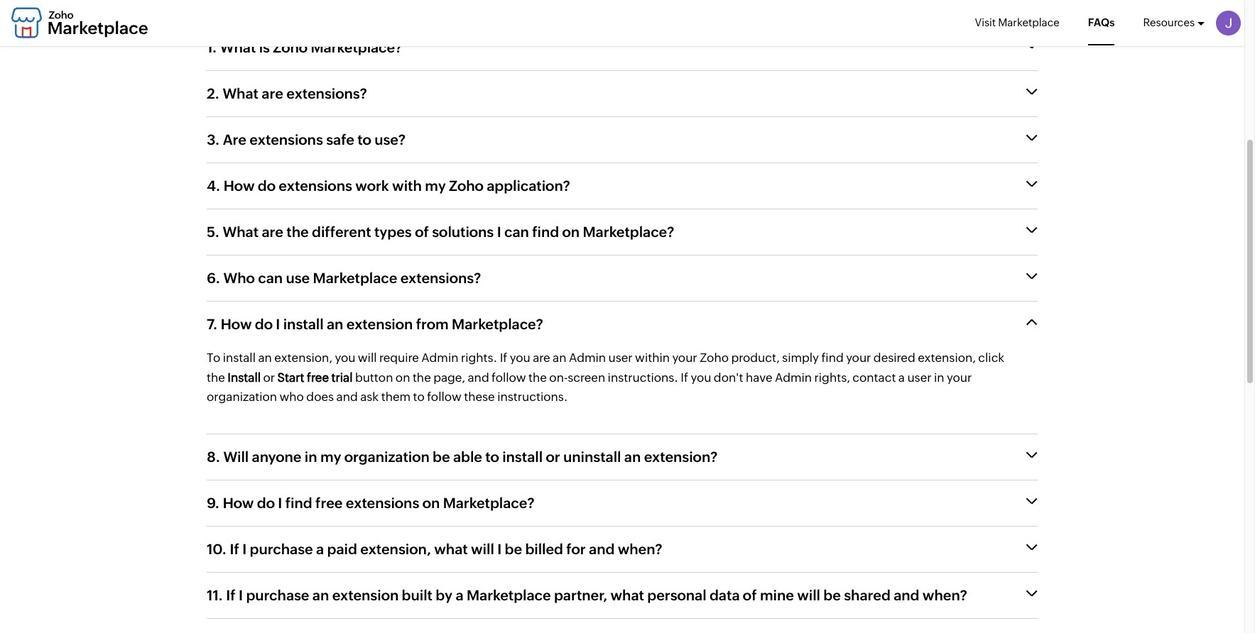 Task type: describe. For each thing, give the bounding box(es) containing it.
desired
[[874, 351, 915, 365]]

personal
[[647, 587, 706, 604]]

1 vertical spatial zoho
[[449, 178, 484, 194]]

an down 6. who can use marketplace extensions?
[[327, 316, 343, 333]]

1 vertical spatial extensions
[[279, 178, 352, 194]]

an up on-
[[553, 351, 566, 365]]

a inside the button on the page, and follow the on-screen instructions. if you don't have admin rights, contact a user in your organization who does and ask them to follow these instructions.
[[898, 370, 905, 385]]

1 horizontal spatial extension,
[[360, 541, 431, 558]]

1 vertical spatial when?
[[923, 587, 967, 604]]

1 vertical spatial free
[[315, 495, 343, 511]]

11.
[[207, 587, 223, 604]]

with
[[392, 178, 422, 194]]

1 horizontal spatial your
[[846, 351, 871, 365]]

solutions
[[432, 224, 494, 240]]

4.
[[207, 178, 220, 194]]

jacob simon image
[[1216, 11, 1241, 36]]

2 horizontal spatial to
[[485, 449, 499, 465]]

1 vertical spatial or
[[546, 449, 560, 465]]

safe
[[326, 132, 354, 148]]

1 horizontal spatial of
[[743, 587, 757, 604]]

0 vertical spatial can
[[504, 224, 529, 240]]

11. if i purchase an extension built by a marketplace partner, what personal data of mine will be shared and when?
[[207, 587, 967, 604]]

rights,
[[814, 370, 850, 385]]

1 horizontal spatial find
[[532, 224, 559, 240]]

1 horizontal spatial my
[[425, 178, 446, 194]]

0 horizontal spatial can
[[258, 270, 283, 287]]

0 horizontal spatial be
[[433, 449, 450, 465]]

0 horizontal spatial follow
[[427, 390, 462, 404]]

them
[[381, 390, 411, 404]]

uninstall
[[563, 449, 621, 465]]

10. if i purchase a paid extension, what will i be billed for and when?
[[207, 541, 663, 558]]

page,
[[433, 370, 465, 385]]

are for extensions?
[[262, 86, 283, 102]]

different
[[312, 224, 371, 240]]

types
[[374, 224, 412, 240]]

0 vertical spatial extensions?
[[286, 86, 367, 102]]

0 horizontal spatial my
[[320, 449, 341, 465]]

5. what are the different types of solutions i can find on marketplace?
[[207, 224, 674, 240]]

7. how do i install an extension from marketplace?
[[207, 316, 543, 333]]

2 vertical spatial extensions
[[346, 495, 419, 511]]

billed
[[525, 541, 563, 558]]

1.
[[207, 39, 217, 56]]

partner,
[[554, 587, 607, 604]]

do for 7.
[[255, 316, 273, 333]]

built
[[402, 587, 432, 604]]

how for 4.
[[224, 178, 255, 194]]

to install an extension, you will require admin rights. if you are an admin user within your zoho product, simply find your desired extension, click the
[[207, 351, 1005, 385]]

1 horizontal spatial install
[[283, 316, 324, 333]]

i left billed
[[497, 541, 502, 558]]

have
[[746, 370, 772, 385]]

0 vertical spatial extension
[[346, 316, 413, 333]]

an up install
[[258, 351, 272, 365]]

0 horizontal spatial you
[[335, 351, 355, 365]]

resources
[[1143, 16, 1195, 28]]

from
[[416, 316, 449, 333]]

0 vertical spatial instructions.
[[608, 370, 678, 385]]

the inside to install an extension, you will require admin rights. if you are an admin user within your zoho product, simply find your desired extension, click the
[[207, 370, 225, 385]]

start
[[277, 370, 304, 385]]

use
[[286, 270, 310, 287]]

3.
[[207, 132, 220, 148]]

ask
[[360, 390, 379, 404]]

will inside to install an extension, you will require admin rights. if you are an admin user within your zoho product, simply find your desired extension, click the
[[358, 351, 377, 365]]

1 vertical spatial marketplace
[[313, 270, 397, 287]]

user inside to install an extension, you will require admin rights. if you are an admin user within your zoho product, simply find your desired extension, click the
[[608, 351, 633, 365]]

purchase for a
[[250, 541, 313, 558]]

contact
[[853, 370, 896, 385]]

1 vertical spatial extensions?
[[400, 270, 481, 287]]

what for 2.
[[223, 86, 259, 102]]

0 vertical spatial zoho
[[273, 39, 308, 56]]

visit
[[975, 16, 996, 28]]

admin inside the button on the page, and follow the on-screen instructions. if you don't have admin rights, contact a user in your organization who does and ask them to follow these instructions.
[[775, 370, 812, 385]]

does
[[306, 390, 334, 404]]

on inside the button on the page, and follow the on-screen instructions. if you don't have admin rights, contact a user in your organization who does and ask them to follow these instructions.
[[396, 370, 410, 385]]

and down trial
[[336, 390, 358, 404]]

install
[[227, 370, 261, 385]]

trial
[[331, 370, 353, 385]]

button on the page, and follow the on-screen instructions. if you don't have admin rights, contact a user in your organization who does and ask them to follow these instructions.
[[207, 370, 972, 404]]

7.
[[207, 316, 218, 333]]

to
[[207, 351, 220, 365]]

are
[[223, 132, 246, 148]]

require
[[379, 351, 419, 365]]

0 horizontal spatial in
[[305, 449, 317, 465]]

data
[[710, 587, 740, 604]]

5.
[[207, 224, 220, 240]]

6. who can use marketplace extensions?
[[207, 270, 481, 287]]

1 vertical spatial extension
[[332, 587, 399, 604]]

and down rights. on the left
[[468, 370, 489, 385]]

install inside to install an extension, you will require admin rights. if you are an admin user within your zoho product, simply find your desired extension, click the
[[223, 351, 256, 365]]

0 vertical spatial when?
[[618, 541, 663, 558]]

use?
[[374, 132, 406, 148]]

0 vertical spatial to
[[358, 132, 371, 148]]

mine
[[760, 587, 794, 604]]

product,
[[731, 351, 780, 365]]

button
[[355, 370, 393, 385]]

1 horizontal spatial a
[[456, 587, 464, 604]]

and right the for
[[589, 541, 615, 558]]

paid
[[327, 541, 357, 558]]

1 horizontal spatial will
[[471, 541, 494, 558]]

if right 10.
[[230, 541, 239, 558]]

1 vertical spatial what
[[611, 587, 644, 604]]

1 vertical spatial organization
[[344, 449, 430, 465]]

1 horizontal spatial admin
[[569, 351, 606, 365]]

faqs link
[[1088, 0, 1115, 45]]

8. will anyone in my organization be able to install or uninstall an extension?
[[207, 449, 718, 465]]

0 horizontal spatial your
[[672, 351, 697, 365]]

to inside the button on the page, and follow the on-screen instructions. if you don't have admin rights, contact a user in your organization who does and ask them to follow these instructions.
[[413, 390, 425, 404]]

i up install or start free trial
[[276, 316, 280, 333]]

10.
[[207, 541, 227, 558]]

visit marketplace link
[[975, 0, 1060, 45]]

organization inside the button on the page, and follow the on-screen instructions. if you don't have admin rights, contact a user in your organization who does and ask them to follow these instructions.
[[207, 390, 277, 404]]



Task type: locate. For each thing, give the bounding box(es) containing it.
1 vertical spatial purchase
[[246, 587, 309, 604]]

organization
[[207, 390, 277, 404], [344, 449, 430, 465]]

0 vertical spatial on
[[562, 224, 580, 240]]

can down application?
[[504, 224, 529, 240]]

on
[[562, 224, 580, 240], [396, 370, 410, 385], [422, 495, 440, 511]]

4. how do extensions work with my zoho application?
[[207, 178, 570, 194]]

be left able
[[433, 449, 450, 465]]

be left billed
[[505, 541, 522, 558]]

0 horizontal spatial user
[[608, 351, 633, 365]]

do down anyone
[[257, 495, 275, 511]]

your inside the button on the page, and follow the on-screen instructions. if you don't have admin rights, contact a user in your organization who does and ask them to follow these instructions.
[[947, 370, 972, 385]]

i
[[497, 224, 501, 240], [276, 316, 280, 333], [278, 495, 282, 511], [242, 541, 247, 558], [497, 541, 502, 558], [239, 587, 243, 604]]

user left within
[[608, 351, 633, 365]]

organization up 9. how do i find free extensions on marketplace?
[[344, 449, 430, 465]]

what right partner,
[[611, 587, 644, 604]]

0 horizontal spatial will
[[358, 351, 377, 365]]

2 vertical spatial how
[[223, 495, 254, 511]]

what right "1."
[[220, 39, 256, 56]]

of
[[415, 224, 429, 240], [743, 587, 757, 604]]

by
[[436, 587, 453, 604]]

be
[[433, 449, 450, 465], [505, 541, 522, 558], [823, 587, 841, 604]]

anyone
[[252, 449, 301, 465]]

marketplace down the different
[[313, 270, 397, 287]]

zoho marketplace logo image
[[11, 7, 148, 39]]

0 vertical spatial my
[[425, 178, 446, 194]]

marketplace right visit
[[998, 16, 1060, 28]]

find up rights,
[[821, 351, 844, 365]]

i down anyone
[[278, 495, 282, 511]]

2 vertical spatial on
[[422, 495, 440, 511]]

marketplace down billed
[[467, 587, 551, 604]]

organization down install
[[207, 390, 277, 404]]

free up the "paid"
[[315, 495, 343, 511]]

the left the different
[[286, 224, 309, 240]]

1 vertical spatial install
[[223, 351, 256, 365]]

to right able
[[485, 449, 499, 465]]

of right data
[[743, 587, 757, 604]]

install
[[283, 316, 324, 333], [223, 351, 256, 365], [502, 449, 543, 465]]

1 vertical spatial a
[[316, 541, 324, 558]]

1 vertical spatial be
[[505, 541, 522, 558]]

if inside the button on the page, and follow the on-screen instructions. if you don't have admin rights, contact a user in your organization who does and ask them to follow these instructions.
[[681, 370, 688, 385]]

rights.
[[461, 351, 497, 365]]

on up 10. if i purchase a paid extension, what will i be billed for and when? on the bottom of the page
[[422, 495, 440, 511]]

install up install
[[223, 351, 256, 365]]

install or start free trial
[[227, 370, 353, 385]]

1 horizontal spatial on
[[422, 495, 440, 511]]

who
[[280, 390, 304, 404]]

0 horizontal spatial to
[[358, 132, 371, 148]]

1 vertical spatial find
[[821, 351, 844, 365]]

click
[[978, 351, 1005, 365]]

find
[[532, 224, 559, 240], [821, 351, 844, 365], [285, 495, 312, 511]]

what right 2.
[[223, 86, 259, 102]]

you
[[335, 351, 355, 365], [510, 351, 530, 365], [691, 370, 711, 385]]

if inside to install an extension, you will require admin rights. if you are an admin user within your zoho product, simply find your desired extension, click the
[[500, 351, 507, 365]]

extension,
[[274, 351, 332, 365], [918, 351, 976, 365], [360, 541, 431, 558]]

i right 'solutions'
[[497, 224, 501, 240]]

2 horizontal spatial install
[[502, 449, 543, 465]]

1 horizontal spatial can
[[504, 224, 529, 240]]

you inside the button on the page, and follow the on-screen instructions. if you don't have admin rights, contact a user in your organization who does and ask them to follow these instructions.
[[691, 370, 711, 385]]

instructions.
[[608, 370, 678, 385], [497, 390, 568, 404]]

2. what are extensions?
[[207, 86, 367, 102]]

in right anyone
[[305, 449, 317, 465]]

2 horizontal spatial zoho
[[700, 351, 729, 365]]

i right 11.
[[239, 587, 243, 604]]

2 vertical spatial a
[[456, 587, 464, 604]]

a right by
[[456, 587, 464, 604]]

what up by
[[434, 541, 468, 558]]

1. what is zoho marketplace?
[[207, 39, 402, 56]]

instructions. down on-
[[497, 390, 568, 404]]

2 vertical spatial marketplace
[[467, 587, 551, 604]]

follow down page,
[[427, 390, 462, 404]]

application?
[[487, 178, 570, 194]]

or
[[263, 370, 275, 385], [546, 449, 560, 465]]

3. are extensions safe to use?
[[207, 132, 406, 148]]

these
[[464, 390, 495, 404]]

0 vertical spatial or
[[263, 370, 275, 385]]

install right able
[[502, 449, 543, 465]]

you right rights. on the left
[[510, 351, 530, 365]]

2 vertical spatial be
[[823, 587, 841, 604]]

how
[[224, 178, 255, 194], [221, 316, 252, 333], [223, 495, 254, 511]]

purchase
[[250, 541, 313, 558], [246, 587, 309, 604]]

1 vertical spatial how
[[221, 316, 252, 333]]

1 vertical spatial of
[[743, 587, 757, 604]]

who
[[223, 270, 255, 287]]

simply
[[782, 351, 819, 365]]

the down to
[[207, 370, 225, 385]]

i right 10.
[[242, 541, 247, 558]]

extension, left click
[[918, 351, 976, 365]]

extension
[[346, 316, 413, 333], [332, 587, 399, 604]]

will left billed
[[471, 541, 494, 558]]

if right rights. on the left
[[500, 351, 507, 365]]

2 horizontal spatial you
[[691, 370, 711, 385]]

extensions up the "paid"
[[346, 495, 419, 511]]

will
[[223, 449, 249, 465]]

a left the "paid"
[[316, 541, 324, 558]]

2 horizontal spatial find
[[821, 351, 844, 365]]

do for 9.
[[257, 495, 275, 511]]

user down desired
[[907, 370, 932, 385]]

can
[[504, 224, 529, 240], [258, 270, 283, 287]]

1 horizontal spatial follow
[[492, 370, 526, 385]]

extensions?
[[286, 86, 367, 102], [400, 270, 481, 287]]

marketplace
[[998, 16, 1060, 28], [313, 270, 397, 287], [467, 587, 551, 604]]

2 vertical spatial install
[[502, 449, 543, 465]]

1 vertical spatial do
[[255, 316, 273, 333]]

how for 7.
[[221, 316, 252, 333]]

2 horizontal spatial your
[[947, 370, 972, 385]]

0 vertical spatial find
[[532, 224, 559, 240]]

don't
[[714, 370, 743, 385]]

the left on-
[[529, 370, 547, 385]]

screen
[[568, 370, 605, 385]]

the
[[286, 224, 309, 240], [207, 370, 225, 385], [413, 370, 431, 385], [529, 370, 547, 385]]

0 vertical spatial do
[[258, 178, 276, 194]]

zoho
[[273, 39, 308, 56], [449, 178, 484, 194], [700, 351, 729, 365]]

1 horizontal spatial when?
[[923, 587, 967, 604]]

free up does
[[307, 370, 329, 385]]

8.
[[207, 449, 220, 465]]

0 horizontal spatial organization
[[207, 390, 277, 404]]

what for 5.
[[223, 224, 259, 240]]

are down is
[[262, 86, 283, 102]]

what
[[434, 541, 468, 558], [611, 587, 644, 604]]

if left the don't
[[681, 370, 688, 385]]

0 horizontal spatial find
[[285, 495, 312, 511]]

on down application?
[[562, 224, 580, 240]]

0 vertical spatial install
[[283, 316, 324, 333]]

2 vertical spatial find
[[285, 495, 312, 511]]

the left page,
[[413, 370, 431, 385]]

install down use
[[283, 316, 324, 333]]

your
[[672, 351, 697, 365], [846, 351, 871, 365], [947, 370, 972, 385]]

0 horizontal spatial of
[[415, 224, 429, 240]]

how right 4.
[[224, 178, 255, 194]]

zoho right is
[[273, 39, 308, 56]]

visit marketplace
[[975, 16, 1060, 28]]

are
[[262, 86, 283, 102], [262, 224, 283, 240], [533, 351, 550, 365]]

admin up screen
[[569, 351, 606, 365]]

do right 4.
[[258, 178, 276, 194]]

0 horizontal spatial install
[[223, 351, 256, 365]]

extension down the "paid"
[[332, 587, 399, 604]]

admin
[[421, 351, 459, 365], [569, 351, 606, 365], [775, 370, 812, 385]]

are right '5.'
[[262, 224, 283, 240]]

1 vertical spatial instructions.
[[497, 390, 568, 404]]

0 horizontal spatial what
[[434, 541, 468, 558]]

purchase right 11.
[[246, 587, 309, 604]]

do right 7.
[[255, 316, 273, 333]]

2 horizontal spatial a
[[898, 370, 905, 385]]

and right shared at right
[[894, 587, 919, 604]]

on down require
[[396, 370, 410, 385]]

extension?
[[644, 449, 718, 465]]

what
[[220, 39, 256, 56], [223, 86, 259, 102], [223, 224, 259, 240]]

0 vertical spatial follow
[[492, 370, 526, 385]]

0 vertical spatial marketplace
[[998, 16, 1060, 28]]

how for 9.
[[223, 495, 254, 511]]

2 horizontal spatial marketplace
[[998, 16, 1060, 28]]

is
[[259, 39, 270, 56]]

1 vertical spatial will
[[471, 541, 494, 558]]

what right '5.'
[[223, 224, 259, 240]]

are for the
[[262, 224, 283, 240]]

within
[[635, 351, 670, 365]]

user
[[608, 351, 633, 365], [907, 370, 932, 385]]

will right mine
[[797, 587, 820, 604]]

you up trial
[[335, 351, 355, 365]]

how right 7.
[[221, 316, 252, 333]]

9. how do i find free extensions on marketplace?
[[207, 495, 535, 511]]

6.
[[207, 270, 220, 287]]

1 vertical spatial on
[[396, 370, 410, 385]]

in inside the button on the page, and follow the on-screen instructions. if you don't have admin rights, contact a user in your organization who does and ask them to follow these instructions.
[[934, 370, 944, 385]]

an right uninstall
[[624, 449, 641, 465]]

extension, up the built on the bottom left
[[360, 541, 431, 558]]

1 horizontal spatial user
[[907, 370, 932, 385]]

extension up require
[[346, 316, 413, 333]]

zoho up the don't
[[700, 351, 729, 365]]

purchase for an
[[246, 587, 309, 604]]

are inside to install an extension, you will require admin rights. if you are an admin user within your zoho product, simply find your desired extension, click the
[[533, 351, 550, 365]]

when?
[[618, 541, 663, 558], [923, 587, 967, 604]]

my
[[425, 178, 446, 194], [320, 449, 341, 465]]

1 vertical spatial what
[[223, 86, 259, 102]]

0 horizontal spatial or
[[263, 370, 275, 385]]

free
[[307, 370, 329, 385], [315, 495, 343, 511]]

if right 11.
[[226, 587, 236, 604]]

2 vertical spatial will
[[797, 587, 820, 604]]

1 vertical spatial are
[[262, 224, 283, 240]]

admin down simply
[[775, 370, 812, 385]]

extensions down 3. are extensions safe to use? in the top of the page
[[279, 178, 352, 194]]

0 horizontal spatial zoho
[[273, 39, 308, 56]]

a down desired
[[898, 370, 905, 385]]

faqs
[[1088, 16, 1115, 28]]

2 horizontal spatial will
[[797, 587, 820, 604]]

to right 'safe' at the left of page
[[358, 132, 371, 148]]

user inside the button on the page, and follow the on-screen instructions. if you don't have admin rights, contact a user in your organization who does and ask them to follow these instructions.
[[907, 370, 932, 385]]

will up button at the left bottom of page
[[358, 351, 377, 365]]

follow
[[492, 370, 526, 385], [427, 390, 462, 404]]

do for 4.
[[258, 178, 276, 194]]

0 vertical spatial user
[[608, 351, 633, 365]]

purchase left the "paid"
[[250, 541, 313, 558]]

admin up page,
[[421, 351, 459, 365]]

1 horizontal spatial instructions.
[[608, 370, 678, 385]]

extensions? up 'safe' at the left of page
[[286, 86, 367, 102]]

marketplace inside visit marketplace link
[[998, 16, 1060, 28]]

for
[[566, 541, 586, 558]]

0 vertical spatial free
[[307, 370, 329, 385]]

0 vertical spatial organization
[[207, 390, 277, 404]]

2.
[[207, 86, 220, 102]]

able
[[453, 449, 482, 465]]

1 horizontal spatial zoho
[[449, 178, 484, 194]]

find down anyone
[[285, 495, 312, 511]]

0 horizontal spatial instructions.
[[497, 390, 568, 404]]

in right contact
[[934, 370, 944, 385]]

1 vertical spatial follow
[[427, 390, 462, 404]]

find down application?
[[532, 224, 559, 240]]

0 horizontal spatial admin
[[421, 351, 459, 365]]

2 vertical spatial zoho
[[700, 351, 729, 365]]

extensions? down 5. what are the different types of solutions i can find on marketplace?
[[400, 270, 481, 287]]

my right with
[[425, 178, 446, 194]]

to right "them"
[[413, 390, 425, 404]]

1 horizontal spatial to
[[413, 390, 425, 404]]

or left start
[[263, 370, 275, 385]]

0 vertical spatial extensions
[[250, 132, 323, 148]]

2 vertical spatial do
[[257, 495, 275, 511]]

1 horizontal spatial extensions?
[[400, 270, 481, 287]]

zoho up 'solutions'
[[449, 178, 484, 194]]

instructions. down within
[[608, 370, 678, 385]]

can left use
[[258, 270, 283, 287]]

do
[[258, 178, 276, 194], [255, 316, 273, 333], [257, 495, 275, 511]]

of right the types
[[415, 224, 429, 240]]

0 vertical spatial in
[[934, 370, 944, 385]]

extension, up start
[[274, 351, 332, 365]]

zoho inside to install an extension, you will require admin rights. if you are an admin user within your zoho product, simply find your desired extension, click the
[[700, 351, 729, 365]]

1 horizontal spatial what
[[611, 587, 644, 604]]

work
[[355, 178, 389, 194]]

will
[[358, 351, 377, 365], [471, 541, 494, 558], [797, 587, 820, 604]]

an down the "paid"
[[312, 587, 329, 604]]

9.
[[207, 495, 220, 511]]

0 vertical spatial how
[[224, 178, 255, 194]]

0 vertical spatial what
[[434, 541, 468, 558]]

to
[[358, 132, 371, 148], [413, 390, 425, 404], [485, 449, 499, 465]]

0 horizontal spatial extension,
[[274, 351, 332, 365]]

2 horizontal spatial extension,
[[918, 351, 976, 365]]

if
[[500, 351, 507, 365], [681, 370, 688, 385], [230, 541, 239, 558], [226, 587, 236, 604]]

0 vertical spatial a
[[898, 370, 905, 385]]

an
[[327, 316, 343, 333], [258, 351, 272, 365], [553, 351, 566, 365], [624, 449, 641, 465], [312, 587, 329, 604]]

what for 1.
[[220, 39, 256, 56]]

follow up these at the left bottom
[[492, 370, 526, 385]]

0 vertical spatial of
[[415, 224, 429, 240]]

how right 9.
[[223, 495, 254, 511]]

1 horizontal spatial you
[[510, 351, 530, 365]]

or left uninstall
[[546, 449, 560, 465]]

1 horizontal spatial be
[[505, 541, 522, 558]]

0 vertical spatial be
[[433, 449, 450, 465]]

0 horizontal spatial extensions?
[[286, 86, 367, 102]]

on-
[[549, 370, 568, 385]]

are up on-
[[533, 351, 550, 365]]

extensions down 2. what are extensions?
[[250, 132, 323, 148]]

you left the don't
[[691, 370, 711, 385]]

shared
[[844, 587, 891, 604]]

find inside to install an extension, you will require admin rights. if you are an admin user within your zoho product, simply find your desired extension, click the
[[821, 351, 844, 365]]

my right anyone
[[320, 449, 341, 465]]

0 vertical spatial purchase
[[250, 541, 313, 558]]



Task type: vqa. For each thing, say whether or not it's contained in the screenshot.
the middle install
yes



